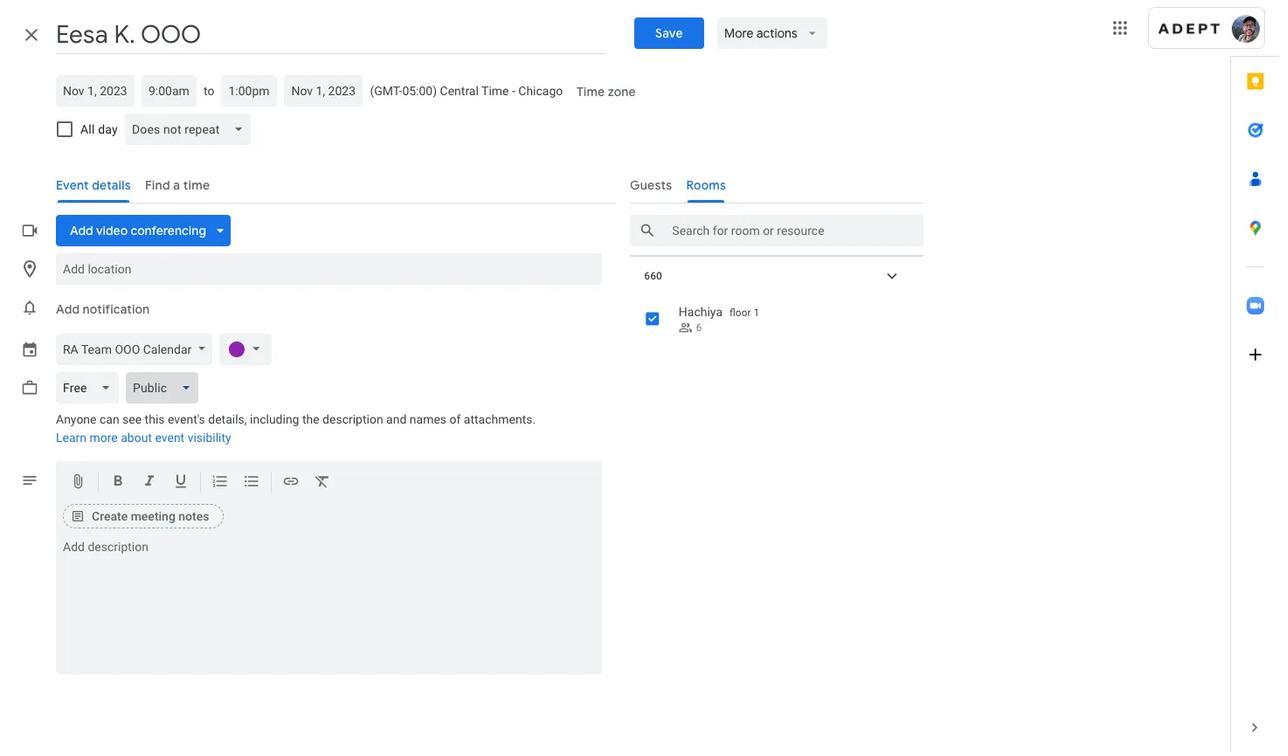 Task type: vqa. For each thing, say whether or not it's contained in the screenshot.
search for people text box
no



Task type: locate. For each thing, give the bounding box(es) containing it.
tab list
[[1231, 57, 1280, 704]]

more actions arrow_drop_down
[[725, 25, 821, 41]]

1 vertical spatial add
[[56, 302, 80, 317]]

available room: hachiya, floor 1. currently selected. has capacity for 6 people. tree item
[[630, 293, 924, 345]]

save button
[[634, 17, 704, 49]]

event
[[155, 431, 185, 445]]

see
[[122, 413, 142, 427]]

add for add notification
[[56, 302, 80, 317]]

1 time from the left
[[482, 84, 509, 98]]

add notification
[[56, 302, 150, 317]]

0 horizontal spatial time
[[482, 84, 509, 98]]

more
[[725, 25, 754, 41]]

of
[[450, 413, 461, 427]]

hachiya
[[679, 305, 723, 319]]

time inside "button"
[[577, 84, 605, 100]]

all
[[80, 122, 95, 136]]

add left video
[[70, 223, 93, 239]]

calendar
[[143, 343, 192, 357]]

event's
[[168, 413, 205, 427]]

about
[[121, 431, 152, 445]]

details,
[[208, 413, 247, 427]]

remove formatting image
[[314, 473, 331, 493]]

anyone can see this event's details, including the description and names of attachments. learn more about event visibility
[[56, 413, 536, 445]]

time left -
[[482, 84, 509, 98]]

None field
[[125, 114, 258, 145], [56, 372, 125, 404], [125, 372, 205, 404], [125, 114, 258, 145], [56, 372, 125, 404], [125, 372, 205, 404]]

660
[[644, 270, 662, 282]]

add video conferencing
[[70, 223, 206, 239]]

chicago
[[519, 84, 563, 98]]

add
[[70, 223, 93, 239], [56, 302, 80, 317]]

add video conferencing button
[[56, 215, 231, 246]]

add inside popup button
[[70, 223, 93, 239]]

bulleted list image
[[243, 473, 260, 493]]

1 horizontal spatial time
[[577, 84, 605, 100]]

(gmt-
[[370, 84, 402, 98]]

ra
[[63, 343, 78, 357]]

add up ra
[[56, 302, 80, 317]]

2 time from the left
[[577, 84, 605, 100]]

learn
[[56, 431, 87, 445]]

time
[[482, 84, 509, 98], [577, 84, 605, 100]]

add inside button
[[56, 302, 80, 317]]

time left zone
[[577, 84, 605, 100]]

numbered list image
[[212, 473, 229, 493]]

meeting
[[131, 510, 176, 524]]

Location text field
[[63, 253, 595, 285]]

0 vertical spatial add
[[70, 223, 93, 239]]

660 element
[[644, 270, 662, 282]]

save
[[655, 25, 683, 41]]

Start date text field
[[63, 80, 128, 101]]

05:00)
[[402, 84, 437, 98]]

Start time text field
[[149, 80, 190, 101]]



Task type: describe. For each thing, give the bounding box(es) containing it.
team
[[81, 343, 112, 357]]

and
[[386, 413, 407, 427]]

Title text field
[[56, 16, 606, 54]]

1
[[754, 307, 760, 319]]

loading... progress bar
[[567, 245, 924, 248]]

floor
[[730, 307, 752, 319]]

add notification button
[[49, 288, 157, 330]]

the
[[302, 413, 320, 427]]

create meeting notes
[[92, 510, 209, 524]]

names
[[410, 413, 447, 427]]

underline image
[[172, 473, 190, 493]]

insert link image
[[282, 473, 300, 493]]

add for add video conferencing
[[70, 223, 93, 239]]

(gmt-05:00) central time - chicago
[[370, 84, 563, 98]]

create
[[92, 510, 128, 524]]

Search for room or resource text field
[[672, 220, 917, 241]]

attachments.
[[464, 413, 536, 427]]

to
[[204, 84, 215, 98]]

hachiya floor 1 6
[[679, 305, 760, 334]]

notification
[[83, 302, 150, 317]]

Description text field
[[56, 540, 602, 671]]

ra team ooo calendar
[[63, 343, 192, 357]]

more
[[90, 431, 118, 445]]

actions
[[757, 25, 798, 41]]

notes
[[179, 510, 209, 524]]

time zone button
[[570, 76, 643, 108]]

this
[[145, 413, 165, 427]]

visibility
[[188, 431, 231, 445]]

video
[[96, 223, 128, 239]]

day
[[98, 122, 118, 136]]

description
[[323, 413, 383, 427]]

End date text field
[[291, 80, 356, 101]]

anyone
[[56, 413, 97, 427]]

formatting options toolbar
[[56, 461, 602, 503]]

building: 660 tree item
[[630, 256, 924, 345]]

6
[[697, 322, 703, 334]]

conferencing
[[131, 223, 206, 239]]

create meeting notes button
[[63, 504, 224, 529]]

arrow_drop_down
[[805, 25, 821, 41]]

time zone
[[577, 84, 636, 100]]

zone
[[608, 84, 636, 100]]

can
[[100, 413, 119, 427]]

central
[[440, 84, 479, 98]]

learn more about event visibility link
[[56, 431, 231, 445]]

all day
[[80, 122, 118, 136]]

End time text field
[[228, 80, 270, 101]]

including
[[250, 413, 299, 427]]

bold image
[[109, 473, 127, 493]]

italic image
[[141, 473, 158, 493]]

ooo
[[115, 343, 140, 357]]

-
[[512, 84, 516, 98]]



